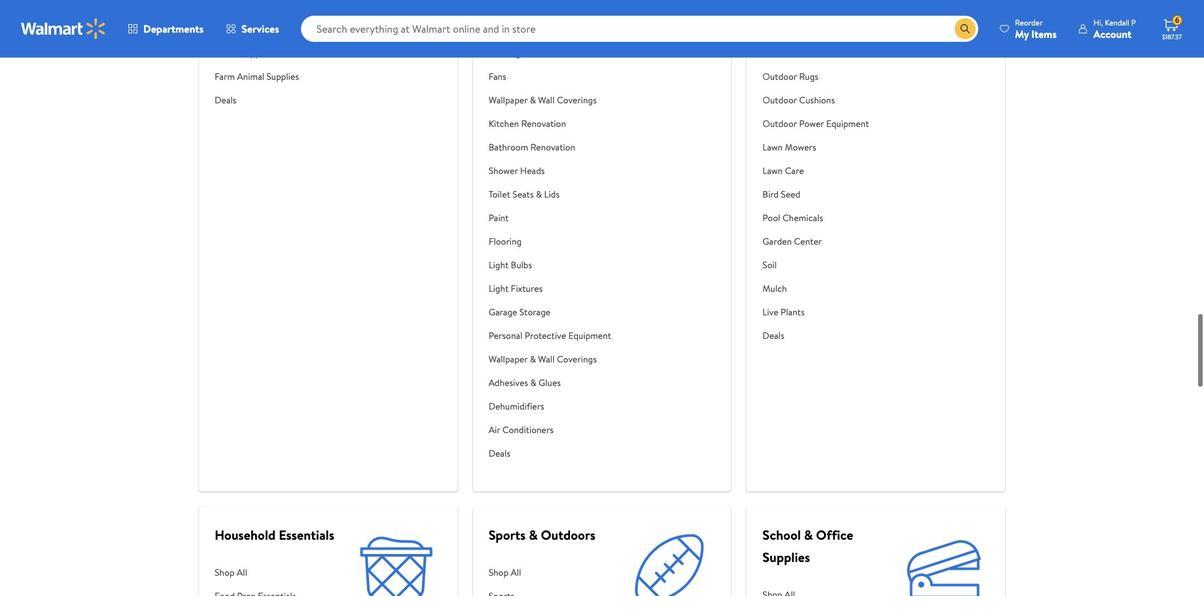 Task type: locate. For each thing, give the bounding box(es) containing it.
bird for bird supplies
[[215, 22, 231, 35]]

supplies
[[233, 22, 265, 35], [241, 46, 273, 59], [267, 69, 299, 82], [763, 548, 810, 565]]

1 vertical spatial bird
[[763, 187, 779, 200]]

0 vertical spatial deals link
[[215, 88, 300, 111]]

1 horizontal spatial all
[[511, 565, 521, 579]]

adhesives & glues
[[489, 376, 561, 389]]

& right "sports"
[[529, 526, 538, 543]]

& for sports & outdoors "link"
[[529, 526, 538, 543]]

2 vertical spatial deals
[[489, 446, 510, 459]]

2 light from the top
[[489, 281, 509, 295]]

deals link down farm animal supplies
[[215, 88, 300, 111]]

dehumidifiers link
[[489, 394, 611, 418]]

0 vertical spatial lawn
[[763, 140, 783, 153]]

& inside 'school & office supplies'
[[804, 526, 813, 543]]

2 horizontal spatial deals link
[[763, 323, 869, 347]]

light bulbs link
[[489, 253, 611, 276]]

light up 'garage'
[[489, 281, 509, 295]]

hi, kendall p account
[[1094, 17, 1136, 41]]

0 horizontal spatial shop
[[215, 565, 235, 579]]

1 vertical spatial deals
[[763, 329, 784, 342]]

deals link down conditioners
[[489, 441, 611, 465]]

supplies inside 'school & office supplies'
[[763, 548, 810, 565]]

1 shop from the left
[[215, 565, 235, 579]]

wallpaper
[[489, 93, 528, 106], [489, 352, 528, 365]]

2 shop all link from the left
[[489, 560, 596, 584]]

cushions
[[799, 93, 835, 106]]

$187.37
[[1162, 32, 1182, 41]]

outdoor power equipment
[[763, 117, 869, 130]]

shop all link for essentials
[[215, 560, 334, 584]]

1 shop all link from the left
[[215, 560, 334, 584]]

wallpaper & wall coverings for 1st wallpaper & wall coverings link from the bottom of the page
[[489, 352, 597, 365]]

deals link down plants
[[763, 323, 869, 347]]

1 vertical spatial lawn
[[763, 164, 783, 177]]

deals
[[215, 93, 236, 106], [763, 329, 784, 342], [489, 446, 510, 459]]

0 vertical spatial wallpaper & wall coverings
[[489, 93, 597, 106]]

flooring link
[[489, 229, 611, 253]]

flooring
[[489, 234, 522, 247]]

light fixtures link
[[489, 276, 611, 300]]

wall
[[538, 93, 555, 106], [538, 352, 555, 365]]

equipment right power
[[826, 117, 869, 130]]

all down household
[[237, 565, 247, 579]]

1 vertical spatial coverings
[[557, 352, 597, 365]]

& left office
[[804, 526, 813, 543]]

shop all for sports
[[489, 565, 521, 579]]

0 vertical spatial wallpaper & wall coverings link
[[489, 88, 611, 111]]

0 vertical spatial light
[[489, 258, 509, 271]]

lawn left care
[[763, 164, 783, 177]]

0 vertical spatial deals
[[215, 93, 236, 106]]

personal
[[489, 329, 523, 342]]

wallpaper & wall coverings down the protective
[[489, 352, 597, 365]]

1 vertical spatial renovation
[[531, 140, 575, 153]]

wallpaper up the kitchen
[[489, 93, 528, 106]]

sports & outdoors
[[489, 526, 596, 543]]

1 vertical spatial wallpaper
[[489, 352, 528, 365]]

personal protective equipment link
[[489, 323, 611, 347]]

2 shop all from the left
[[489, 565, 521, 579]]

0 vertical spatial wall
[[538, 93, 555, 106]]

care
[[785, 164, 804, 177]]

shop
[[215, 565, 235, 579], [489, 565, 509, 579]]

wallpaper & wall coverings link down the personal protective equipment
[[489, 347, 611, 370]]

1 vertical spatial light
[[489, 281, 509, 295]]

garden
[[763, 234, 792, 247]]

& up kitchen renovation
[[530, 93, 536, 106]]

farm animal supplies link
[[215, 64, 300, 88]]

essentials
[[279, 526, 334, 543]]

garage storage
[[489, 305, 551, 318]]

light left bulbs
[[489, 258, 509, 271]]

school
[[763, 526, 801, 543]]

& up adhesives & glues
[[530, 352, 536, 365]]

4 outdoor from the top
[[763, 117, 797, 130]]

shop all for household
[[215, 565, 247, 579]]

shop all down "sports"
[[489, 565, 521, 579]]

2 all from the left
[[511, 565, 521, 579]]

1 horizontal spatial deals link
[[489, 441, 611, 465]]

sports & outdoors link
[[489, 526, 596, 543]]

1 wallpaper & wall coverings link from the top
[[489, 88, 611, 111]]

horse
[[215, 46, 239, 59]]

wall down the protective
[[538, 352, 555, 365]]

supplies down school at the bottom right of the page
[[763, 548, 810, 565]]

1 vertical spatial wallpaper & wall coverings
[[489, 352, 597, 365]]

shop all down household
[[215, 565, 247, 579]]

& left glues
[[530, 376, 537, 389]]

outdoor down outdoor rugs
[[763, 93, 797, 106]]

wallpaper & wall coverings link up kitchen renovation
[[489, 88, 611, 111]]

farm animal supplies
[[215, 69, 299, 82]]

all for sports
[[511, 565, 521, 579]]

toilet
[[489, 187, 510, 200]]

shop all link down sports & outdoors "link"
[[489, 560, 596, 584]]

outdoor cushions
[[763, 93, 835, 106]]

1 vertical spatial deals link
[[763, 323, 869, 347]]

bird up "horse"
[[215, 22, 231, 35]]

renovation inside 'link'
[[521, 117, 566, 130]]

outdoor for outdoor power equipment
[[763, 117, 797, 130]]

0 vertical spatial renovation
[[521, 117, 566, 130]]

1 vertical spatial wallpaper & wall coverings link
[[489, 347, 611, 370]]

light for light bulbs
[[489, 258, 509, 271]]

1 light from the top
[[489, 258, 509, 271]]

1 wallpaper from the top
[[489, 93, 528, 106]]

bird seed link
[[763, 182, 869, 206]]

supplies down bird supplies link
[[241, 46, 273, 59]]

outdoor up outdoor rugs
[[763, 46, 797, 59]]

1 lawn from the top
[[763, 140, 783, 153]]

deals down live
[[763, 329, 784, 342]]

paint link
[[489, 206, 611, 229]]

0 vertical spatial wallpaper
[[489, 93, 528, 106]]

0 vertical spatial coverings
[[557, 93, 597, 106]]

1 horizontal spatial shop all link
[[489, 560, 596, 584]]

coverings
[[557, 93, 597, 106], [557, 352, 597, 365]]

coverings down personal protective equipment link
[[557, 352, 597, 365]]

all
[[237, 565, 247, 579], [511, 565, 521, 579]]

deals link
[[215, 88, 300, 111], [763, 323, 869, 347], [489, 441, 611, 465]]

chemicals
[[783, 211, 823, 224]]

light for light fixtures
[[489, 281, 509, 295]]

0 horizontal spatial all
[[237, 565, 247, 579]]

wallpaper up the adhesives
[[489, 352, 528, 365]]

0 horizontal spatial deals
[[215, 93, 236, 106]]

1 all from the left
[[237, 565, 247, 579]]

2 wallpaper & wall coverings from the top
[[489, 352, 597, 365]]

lawn care link
[[763, 158, 869, 182]]

0 horizontal spatial deals link
[[215, 88, 300, 111]]

mulch link
[[763, 276, 869, 300]]

1 horizontal spatial shop
[[489, 565, 509, 579]]

equipment right the protective
[[568, 329, 611, 342]]

shop down household
[[215, 565, 235, 579]]

0 horizontal spatial shop all link
[[215, 560, 334, 584]]

bird supplies
[[215, 22, 265, 35]]

2 coverings from the top
[[557, 352, 597, 365]]

renovation up bathroom renovation link
[[521, 117, 566, 130]]

outdoors
[[541, 526, 596, 543]]

1 vertical spatial wall
[[538, 352, 555, 365]]

deals for the bottommost deals link
[[489, 446, 510, 459]]

outdoor
[[763, 46, 797, 59], [763, 69, 797, 82], [763, 93, 797, 106], [763, 117, 797, 130]]

1 horizontal spatial equipment
[[826, 117, 869, 130]]

outdoor for outdoor cushions
[[763, 93, 797, 106]]

1 shop all from the left
[[215, 565, 247, 579]]

equipment
[[826, 117, 869, 130], [568, 329, 611, 342]]

deals down farm
[[215, 93, 236, 106]]

1 wallpaper & wall coverings from the top
[[489, 93, 597, 106]]

all down "sports"
[[511, 565, 521, 579]]

wall down fans link
[[538, 93, 555, 106]]

outdoor decor
[[763, 46, 824, 59]]

live plants link
[[763, 300, 869, 323]]

kitchen
[[489, 117, 519, 130]]

shop down "sports"
[[489, 565, 509, 579]]

0 vertical spatial equipment
[[826, 117, 869, 130]]

household
[[215, 526, 276, 543]]

coverings down fans link
[[557, 93, 597, 106]]

all for household
[[237, 565, 247, 579]]

departments button
[[117, 13, 215, 45]]

renovation for kitchen renovation
[[521, 117, 566, 130]]

1 horizontal spatial shop all
[[489, 565, 521, 579]]

wallpaper & wall coverings
[[489, 93, 597, 106], [489, 352, 597, 365]]

deals down air
[[489, 446, 510, 459]]

soil link
[[763, 253, 869, 276]]

2 horizontal spatial deals
[[763, 329, 784, 342]]

outdoor up lawn mowers
[[763, 117, 797, 130]]

equipment inside outdoor power equipment link
[[826, 117, 869, 130]]

wallpaper & wall coverings down fans link
[[489, 93, 597, 106]]

2 vertical spatial deals link
[[489, 441, 611, 465]]

& for 1st wallpaper & wall coverings link from the top
[[530, 93, 536, 106]]

2 wall from the top
[[538, 352, 555, 365]]

renovation down kitchen renovation 'link'
[[531, 140, 575, 153]]

lawn care
[[763, 164, 804, 177]]

lawn
[[763, 140, 783, 153], [763, 164, 783, 177]]

outdoor decor link
[[763, 41, 869, 64]]

6 $187.37
[[1162, 15, 1182, 41]]

outdoor down the outdoor decor
[[763, 69, 797, 82]]

1 vertical spatial equipment
[[568, 329, 611, 342]]

1 outdoor from the top
[[763, 46, 797, 59]]

lawn up lawn care
[[763, 140, 783, 153]]

2 outdoor from the top
[[763, 69, 797, 82]]

0 vertical spatial bird
[[215, 22, 231, 35]]

1 wall from the top
[[538, 93, 555, 106]]

equipment inside personal protective equipment link
[[568, 329, 611, 342]]

3 outdoor from the top
[[763, 93, 797, 106]]

pool chemicals
[[763, 211, 823, 224]]

0 horizontal spatial equipment
[[568, 329, 611, 342]]

wall for 1st wallpaper & wall coverings link from the top
[[538, 93, 555, 106]]

1 horizontal spatial deals
[[489, 446, 510, 459]]

shop all link down household essentials link
[[215, 560, 334, 584]]

lawn for lawn mowers
[[763, 140, 783, 153]]

horse supplies link
[[215, 41, 300, 64]]

2 lawn from the top
[[763, 164, 783, 177]]

outdoor for outdoor rugs
[[763, 69, 797, 82]]

supplies up horse supplies on the top of page
[[233, 22, 265, 35]]

1 horizontal spatial bird
[[763, 187, 779, 200]]

0 horizontal spatial bird
[[215, 22, 231, 35]]

air
[[489, 423, 500, 436]]

0 horizontal spatial shop all
[[215, 565, 247, 579]]

seats
[[513, 187, 534, 200]]

outdoor power equipment link
[[763, 111, 869, 135]]

bird left seed
[[763, 187, 779, 200]]

shower heads link
[[489, 158, 611, 182]]

mowers
[[785, 140, 816, 153]]

fasteners link
[[489, 17, 611, 41]]

2 shop from the left
[[489, 565, 509, 579]]



Task type: vqa. For each thing, say whether or not it's contained in the screenshot.
Palm's  Icon
no



Task type: describe. For each thing, give the bounding box(es) containing it.
& for 1st wallpaper & wall coverings link from the bottom of the page
[[530, 352, 536, 365]]

deals for the top deals link
[[215, 93, 236, 106]]

reorder my items
[[1015, 17, 1057, 41]]

bathroom renovation link
[[489, 135, 611, 158]]

deals for the middle deals link
[[763, 329, 784, 342]]

building
[[489, 46, 520, 59]]

horse supplies
[[215, 46, 273, 59]]

wallpaper & wall coverings for 1st wallpaper & wall coverings link from the top
[[489, 93, 597, 106]]

shower
[[489, 164, 518, 177]]

bathroom renovation
[[489, 140, 575, 153]]

pool chemicals link
[[763, 206, 869, 229]]

fixtures
[[511, 281, 543, 295]]

fasteners
[[489, 22, 527, 35]]

search icon image
[[960, 24, 971, 34]]

dehumidifiers
[[489, 399, 544, 412]]

my
[[1015, 27, 1029, 41]]

shower heads
[[489, 164, 545, 177]]

1 coverings from the top
[[557, 93, 597, 106]]

Search search field
[[301, 16, 979, 42]]

personal protective equipment
[[489, 329, 611, 342]]

air conditioners link
[[489, 418, 611, 441]]

center
[[794, 234, 822, 247]]

light bulbs
[[489, 258, 532, 271]]

plants
[[781, 305, 805, 318]]

conditioners
[[502, 423, 554, 436]]

light fixtures
[[489, 281, 543, 295]]

lawn mowers
[[763, 140, 816, 153]]

office
[[816, 526, 853, 543]]

bulbs
[[511, 258, 532, 271]]

reorder
[[1015, 17, 1043, 28]]

renovation for bathroom renovation
[[531, 140, 575, 153]]

equipment for personal protective equipment
[[568, 329, 611, 342]]

school & office supplies
[[763, 526, 853, 565]]

bird seed
[[763, 187, 801, 200]]

pool
[[763, 211, 780, 224]]

shop for sports & outdoors
[[489, 565, 509, 579]]

fans
[[489, 69, 506, 82]]

toilet seats & lids
[[489, 187, 560, 200]]

departments
[[143, 22, 204, 36]]

p
[[1132, 17, 1136, 28]]

items
[[1032, 27, 1057, 41]]

heads
[[520, 164, 545, 177]]

building materials
[[489, 46, 559, 59]]

outdoor cushions link
[[763, 88, 869, 111]]

adhesives
[[489, 376, 528, 389]]

seed
[[781, 187, 801, 200]]

wall for 1st wallpaper & wall coverings link from the bottom of the page
[[538, 352, 555, 365]]

account
[[1094, 27, 1132, 41]]

protective
[[525, 329, 566, 342]]

paint
[[489, 211, 509, 224]]

outdoor rugs link
[[763, 64, 869, 88]]

materials
[[523, 46, 559, 59]]

mulch
[[763, 281, 787, 295]]

supplies right animal
[[267, 69, 299, 82]]

garden center link
[[763, 229, 869, 253]]

live plants
[[763, 305, 805, 318]]

adhesives & glues link
[[489, 370, 611, 394]]

equipment for outdoor power equipment
[[826, 117, 869, 130]]

live
[[763, 305, 779, 318]]

shop all link for &
[[489, 560, 596, 584]]

garage
[[489, 305, 517, 318]]

outdoor for outdoor decor
[[763, 46, 797, 59]]

kitchen renovation link
[[489, 111, 611, 135]]

soil
[[763, 258, 777, 271]]

& for school & office supplies link at the right of page
[[804, 526, 813, 543]]

air conditioners
[[489, 423, 554, 436]]

outdoor rugs
[[763, 69, 819, 82]]

building materials link
[[489, 41, 611, 64]]

Walmart Site-Wide search field
[[301, 16, 979, 42]]

lids
[[544, 187, 560, 200]]

garage storage link
[[489, 300, 611, 323]]

2 wallpaper & wall coverings link from the top
[[489, 347, 611, 370]]

& left lids
[[536, 187, 542, 200]]

shop for household essentials
[[215, 565, 235, 579]]

sports
[[489, 526, 526, 543]]

household essentials
[[215, 526, 334, 543]]

storage
[[520, 305, 551, 318]]

bird supplies link
[[215, 17, 300, 41]]

rugs
[[799, 69, 819, 82]]

6
[[1175, 15, 1180, 26]]

bird for bird seed
[[763, 187, 779, 200]]

hi,
[[1094, 17, 1103, 28]]

lawn for lawn care
[[763, 164, 783, 177]]

walmart image
[[21, 18, 106, 39]]

power
[[799, 117, 824, 130]]

school & office supplies link
[[763, 526, 853, 565]]

kitchen renovation
[[489, 117, 566, 130]]

fans link
[[489, 64, 611, 88]]

& for adhesives & glues link
[[530, 376, 537, 389]]

animal
[[237, 69, 264, 82]]

2 wallpaper from the top
[[489, 352, 528, 365]]

toilet seats & lids link
[[489, 182, 611, 206]]

services
[[242, 22, 279, 36]]

decor
[[799, 46, 824, 59]]

bathroom
[[489, 140, 528, 153]]



